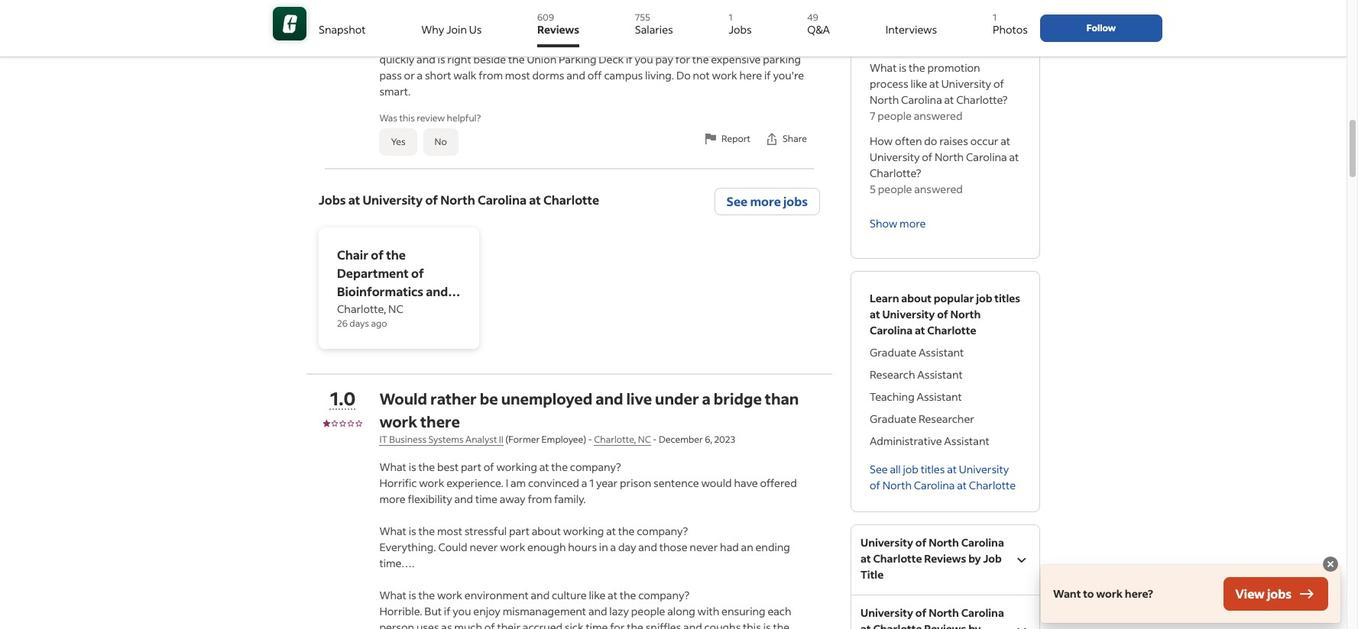 Task type: describe. For each thing, give the bounding box(es) containing it.
those
[[659, 540, 688, 555]]

business
[[389, 434, 427, 446]]

bioinformatics
[[337, 284, 424, 300]]

how often do raises occur at university of north carolina at charlotte? 5 people answered
[[870, 134, 1019, 196]]

university down yes button
[[363, 192, 423, 208]]

6,
[[705, 434, 713, 446]]

smart.
[[379, 84, 411, 99]]

work,
[[431, 20, 459, 34]]

ii
[[499, 434, 504, 446]]

setting,
[[672, 36, 709, 50]]

enough
[[528, 540, 566, 555]]

all
[[890, 462, 901, 477]]

for inside what is the work environment and culture like at the company? horrible.  but if you enjoy mismanagement and lazy people along with ensuring each person uses as much of their accrued sick time for the sniffles and coughs this is th
[[610, 621, 625, 630]]

charlotte inside see all job titles at university of north carolina at charlotte
[[969, 479, 1016, 493]]

do
[[924, 134, 937, 148]]

answered inside how often do raises occur at university of north carolina at charlotte? 5 people answered
[[914, 182, 963, 196]]

the
[[425, 36, 444, 50]]

of inside see all job titles at university of north carolina at charlotte
[[870, 479, 881, 493]]

north inside how often do raises occur at university of north carolina at charlotte? 5 people answered
[[935, 150, 964, 164]]

charlotte? inside how often do raises occur at university of north carolina at charlotte? 5 people answered
[[870, 166, 921, 180]]

the left best
[[418, 460, 435, 475]]

old
[[767, 36, 782, 50]]

take
[[415, 0, 437, 2]]

the down lazy
[[627, 621, 644, 630]]

the up convinced
[[551, 460, 568, 475]]

jobs inside view jobs link
[[1267, 586, 1292, 602]]

in down useless
[[555, 20, 564, 34]]

department
[[337, 265, 409, 281]]

north inside see all job titles at university of north carolina at charlotte
[[883, 479, 912, 493]]

live
[[626, 389, 652, 409]]

union
[[527, 52, 557, 67]]

popular
[[934, 291, 974, 306]]

horrible.
[[379, 605, 422, 619]]

campus
[[604, 68, 643, 83]]

assistant down 'graduate assistant' link
[[918, 368, 963, 382]]

analyst
[[466, 434, 497, 446]]

about inside what is the most stressful part about working at the company? everything.  could never work enough hours in a day and those never had an ending time….
[[532, 524, 561, 539]]

ensuring
[[722, 605, 766, 619]]

do not take this job if you're a uncc student who needs money or experience working in a gym environment. you will gain useless references, a terrible paycheck considering the hours you work, and will fall behind in your classes trying to compensate for time spent working. the only positive is that you're in a constant social setting, which gets old very quickly and is right beside the union parking deck if you pay for the expensive parking pass or a short walk from most dorms and off campus living. do not work here if you're smart.
[[379, 0, 814, 99]]

work left here? at the right of the page
[[1096, 587, 1123, 602]]

q&a
[[807, 22, 830, 37]]

carolina inside learn about popular job titles at university of north carolina at charlotte graduate assistant research assistant teaching assistant graduate researcher administrative assistant
[[870, 323, 913, 338]]

work inside what is the most stressful part about working at the company? everything.  could never work enough hours in a day and those never had an ending time….
[[500, 540, 525, 555]]

gain
[[520, 4, 541, 18]]

working inside what is the best part of working at the company? horrific work experience.  i am convinced a 1 year prison sentence would have offered more flexibility and time away from family.
[[496, 460, 537, 475]]

charlotte inside the university of north carolina at charlotte reviews by job title
[[873, 552, 922, 566]]

a inside what is the most stressful part about working at the company? everything.  could never work enough hours in a day and those never had an ending time….
[[610, 540, 616, 555]]

photos
[[993, 22, 1028, 37]]

you inside what is the work environment and culture like at the company? horrible.  but if you enjoy mismanagement and lazy people along with ensuring each person uses as much of their accrued sick time for the sniffles and coughs this is th
[[453, 605, 471, 619]]

genomics
[[337, 302, 395, 318]]

north inside the university of north carolina at charlotte reviews by job title
[[929, 536, 959, 550]]

in up the parking
[[576, 36, 585, 50]]

answered inside what is the promotion process like at university of north carolina at charlotte? 7 people answered
[[914, 109, 963, 123]]

parking
[[559, 52, 597, 67]]

and down along on the bottom of the page
[[683, 621, 702, 630]]

charlotte inside "university of north carolina at charlotte reviews b"
[[873, 622, 922, 630]]

mismanagement
[[503, 605, 586, 619]]

1 photos
[[993, 11, 1028, 37]]

raises
[[940, 134, 968, 148]]

university inside the university of north carolina at charlotte reviews by job title
[[861, 536, 913, 550]]

working inside what is the most stressful part about working at the company? everything.  could never work enough hours in a day and those never had an ending time….
[[563, 524, 604, 539]]

positive
[[470, 36, 509, 50]]

right
[[447, 52, 471, 67]]

close image
[[1322, 556, 1340, 574]]

money
[[656, 0, 690, 2]]

the inside what is the promotion process like at university of north carolina at charlotte? 7 people answered
[[909, 60, 925, 75]]

people right "8"
[[878, 35, 912, 50]]

a inside what is the best part of working at the company? horrific work experience.  i am convinced a 1 year prison sentence would have offered more flexibility and time away from family.
[[582, 476, 587, 491]]

parking
[[763, 52, 801, 67]]

1 vertical spatial you
[[635, 52, 653, 67]]

1 vertical spatial not
[[693, 68, 710, 83]]

from inside what is the best part of working at the company? horrific work experience.  i am convinced a 1 year prison sentence would have offered more flexibility and time away from family.
[[528, 492, 552, 507]]

work inside would rather be unemployed and live under a bridge than work there it business systems analyst ii (former employee) - charlotte, nc - december 6, 2023
[[379, 412, 417, 432]]

see for see more jobs
[[727, 193, 748, 209]]

is up horrible.
[[409, 589, 416, 603]]

want to work here?
[[1053, 587, 1153, 602]]

north down no button
[[441, 192, 475, 208]]

chair
[[337, 247, 369, 263]]

but
[[425, 605, 442, 619]]

of inside what is the promotion process like at university of north carolina at charlotte? 7 people answered
[[994, 76, 1004, 91]]

learn
[[870, 291, 899, 306]]

fall
[[501, 20, 516, 34]]

a left gym
[[379, 4, 385, 18]]

sick
[[565, 621, 584, 630]]

0 vertical spatial answered
[[915, 35, 963, 50]]

in up 49
[[805, 0, 814, 2]]

what is the best part of working at the company? horrific work experience.  i am convinced a 1 year prison sentence would have offered more flexibility and time away from family.
[[379, 460, 797, 507]]

of inside what is the work environment and culture like at the company? horrible.  but if you enjoy mismanagement and lazy people along with ensuring each person uses as much of their accrued sick time for the sniffles and coughs this is th
[[484, 621, 495, 630]]

0 horizontal spatial charlotte,
[[337, 302, 386, 316]]

would
[[701, 476, 732, 491]]

and down the parking
[[567, 68, 585, 83]]

at inside "university of north carolina at charlotte reviews b"
[[861, 622, 871, 630]]

see for see all job titles at university of north carolina at charlotte
[[870, 462, 888, 477]]

along
[[667, 605, 695, 619]]

about inside learn about popular job titles at university of north carolina at charlotte graduate assistant research assistant teaching assistant graduate researcher administrative assistant
[[902, 291, 932, 306]]

the up everything.
[[418, 524, 435, 539]]

why join us link
[[421, 6, 482, 47]]

and inside what is the best part of working at the company? horrific work experience.  i am convinced a 1 year prison sentence would have offered more flexibility and time away from family.
[[454, 492, 473, 507]]

university inside see all job titles at university of north carolina at charlotte
[[959, 462, 1009, 477]]

is down each
[[763, 621, 771, 630]]

from inside do not take this job if you're a uncc student who needs money or experience working in a gym environment. you will gain useless references, a terrible paycheck considering the hours you work, and will fall behind in your classes trying to compensate for time spent working. the only positive is that you're in a constant social setting, which gets old very quickly and is right beside the union parking deck if you pay for the expensive parking pass or a short walk from most dorms and off campus living. do not work here if you're smart.
[[479, 68, 503, 83]]

most inside what is the most stressful part about working at the company? everything.  could never work enough hours in a day and those never had an ending time….
[[437, 524, 462, 539]]

it business systems analyst ii link
[[379, 434, 504, 446]]

the inside chair of the department of bioinformatics and genomics
[[386, 247, 406, 263]]

job inside do not take this job if you're a uncc student who needs money or experience working in a gym environment. you will gain useless references, a terrible paycheck considering the hours you work, and will fall behind in your classes trying to compensate for time spent working. the only positive is that you're in a constant social setting, which gets old very quickly and is right beside the union parking deck if you pay for the expensive parking pass or a short walk from most dorms and off campus living. do not work here if you're smart.
[[459, 0, 475, 2]]

university of north carolina at charlotte reviews by job title
[[861, 536, 1004, 582]]

follow button
[[1040, 15, 1163, 42]]

see more jobs link
[[714, 188, 820, 216]]

deck
[[599, 52, 624, 67]]

time….
[[379, 556, 415, 571]]

a inside would rather be unemployed and live under a bridge than work there it business systems analyst ii (former employee) - charlotte, nc - december 6, 2023
[[702, 389, 711, 409]]

0 vertical spatial will
[[501, 4, 518, 18]]

jobs inside 'see more jobs' "link"
[[784, 193, 808, 209]]

could
[[438, 540, 468, 555]]

interviews link
[[886, 6, 937, 47]]

(former
[[505, 434, 540, 446]]

if right here
[[764, 68, 771, 83]]

promotion
[[928, 60, 980, 75]]

and inside would rather be unemployed and live under a bridge than work there it business systems analyst ii (former employee) - charlotte, nc - december 6, 2023
[[596, 389, 623, 409]]

and down the
[[417, 52, 436, 67]]

2 never from the left
[[690, 540, 718, 555]]

would rather be unemployed and live under a bridge than work there link
[[379, 389, 799, 432]]

1 vertical spatial you're
[[543, 36, 574, 50]]

assistant up the research assistant link
[[919, 346, 964, 360]]

1.0
[[330, 387, 356, 410]]

university of north carolina at charlotte reviews b
[[861, 606, 1004, 630]]

pay
[[655, 52, 673, 67]]

0 horizontal spatial you
[[410, 20, 429, 34]]

the up day
[[618, 524, 635, 539]]

and up only
[[461, 20, 480, 34]]

snapshot link
[[319, 6, 366, 47]]

gym
[[387, 4, 409, 18]]

more inside what is the best part of working at the company? horrific work experience.  i am convinced a 1 year prison sentence would have offered more flexibility and time away from family.
[[379, 492, 406, 507]]

assistant up graduate researcher 'link'
[[917, 390, 962, 404]]

and left lazy
[[589, 605, 607, 619]]

1 horizontal spatial do
[[676, 68, 691, 83]]

research assistant link
[[870, 367, 1021, 383]]

university inside learn about popular job titles at university of north carolina at charlotte graduate assistant research assistant teaching assistant graduate researcher administrative assistant
[[882, 307, 935, 322]]

university of north carolina at charlotte reviews by job title button
[[852, 526, 1040, 596]]

the up lazy
[[620, 589, 636, 603]]

people inside what is the promotion process like at university of north carolina at charlotte? 7 people answered
[[878, 109, 912, 123]]

report button
[[696, 122, 758, 156]]

very
[[784, 36, 806, 50]]

what is the work environment and culture like at the company? horrible.  but if you enjoy mismanagement and lazy people along with ensuring each person uses as much of their accrued sick time for the sniffles and coughs this is th
[[379, 589, 792, 630]]

like inside what is the work environment and culture like at the company? horrible.  but if you enjoy mismanagement and lazy people along with ensuring each person uses as much of their accrued sick time for the sniffles and coughs this is th
[[589, 589, 606, 603]]

1 - from the left
[[588, 434, 592, 446]]

1 vertical spatial this
[[399, 112, 415, 124]]

is up short
[[438, 52, 445, 67]]

have
[[734, 476, 758, 491]]

university of north carolina at charlotte reviews b button
[[852, 596, 1040, 630]]

and inside chair of the department of bioinformatics and genomics
[[426, 284, 448, 300]]

time inside do not take this job if you're a uncc student who needs money or experience working in a gym environment. you will gain useless references, a terrible paycheck considering the hours you work, and will fall behind in your classes trying to compensate for time spent working. the only positive is that you're in a constant social setting, which gets old very quickly and is right beside the union parking deck if you pay for the expensive parking pass or a short walk from most dorms and off campus living. do not work here if you're smart.
[[753, 20, 775, 34]]

charlotte inside learn about popular job titles at university of north carolina at charlotte graduate assistant research assistant teaching assistant graduate researcher administrative assistant
[[928, 323, 976, 338]]

occur
[[971, 134, 999, 148]]

if up you
[[477, 0, 483, 2]]

rather
[[430, 389, 477, 409]]

of inside the university of north carolina at charlotte reviews by job title
[[916, 536, 927, 550]]

social
[[642, 36, 669, 50]]

of inside how often do raises occur at university of north carolina at charlotte? 5 people answered
[[922, 150, 933, 164]]

off
[[588, 68, 602, 83]]

join
[[446, 22, 467, 37]]

a up the parking
[[588, 36, 593, 50]]

ago
[[371, 318, 387, 329]]

salaries
[[635, 22, 673, 37]]

everything.
[[379, 540, 436, 555]]

0 vertical spatial or
[[692, 0, 703, 2]]

is left that
[[511, 36, 518, 50]]

the down that
[[508, 52, 525, 67]]

8 people answered link
[[870, 0, 1021, 50]]

carolina inside the university of north carolina at charlotte reviews by job title
[[961, 536, 1004, 550]]

us
[[469, 22, 482, 37]]

609
[[537, 11, 554, 23]]

of up the department
[[371, 247, 384, 263]]

1 graduate from the top
[[870, 346, 917, 360]]

0 horizontal spatial do
[[379, 0, 394, 2]]

of inside learn about popular job titles at university of north carolina at charlotte graduate assistant research assistant teaching assistant graduate researcher administrative assistant
[[937, 307, 948, 322]]

share button
[[758, 122, 814, 156]]

0 vertical spatial for
[[736, 20, 751, 34]]

the down "setting,"
[[692, 52, 709, 67]]

charlotte, nc
[[337, 302, 403, 316]]

as
[[441, 621, 452, 630]]

26 days ago
[[337, 318, 387, 329]]

lazy
[[609, 605, 629, 619]]

in inside what is the most stressful part about working at the company? everything.  could never work enough hours in a day and those never had an ending time….
[[599, 540, 608, 555]]

carolina inside what is the promotion process like at university of north carolina at charlotte? 7 people answered
[[901, 92, 942, 107]]

view jobs link
[[1223, 578, 1329, 612]]

a left short
[[417, 68, 423, 83]]



Task type: vqa. For each thing, say whether or not it's contained in the screenshot.
the bottommost this
yes



Task type: locate. For each thing, give the bounding box(es) containing it.
8 people answered
[[870, 35, 963, 50]]

north inside learn about popular job titles at university of north carolina at charlotte graduate assistant research assistant teaching assistant graduate researcher administrative assistant
[[951, 307, 981, 322]]

1 vertical spatial from
[[528, 492, 552, 507]]

1 vertical spatial nc
[[638, 434, 651, 446]]

teaching assistant link
[[870, 389, 1021, 405]]

like right process
[[911, 76, 927, 91]]

1 horizontal spatial you
[[453, 605, 471, 619]]

quickly
[[379, 52, 415, 67]]

1 vertical spatial or
[[404, 68, 415, 83]]

most inside do not take this job if you're a uncc student who needs money or experience working in a gym environment. you will gain useless references, a terrible paycheck considering the hours you work, and will fall behind in your classes trying to compensate for time spent working. the only positive is that you're in a constant social setting, which gets old very quickly and is right beside the union parking deck if you pay for the expensive parking pass or a short walk from most dorms and off campus living. do not work here if you're smart.
[[505, 68, 530, 83]]

people inside how often do raises occur at university of north carolina at charlotte? 5 people answered
[[878, 182, 912, 196]]

hours inside what is the most stressful part about working at the company? everything.  could never work enough hours in a day and those never had an ending time….
[[568, 540, 597, 555]]

more for show
[[900, 216, 926, 230]]

work up business
[[379, 412, 417, 432]]

1 vertical spatial like
[[589, 589, 606, 603]]

north inside what is the promotion process like at university of north carolina at charlotte? 7 people answered
[[870, 92, 899, 107]]

short
[[425, 68, 451, 83]]

more for see
[[750, 193, 781, 209]]

culture
[[552, 589, 587, 603]]

1 horizontal spatial you're
[[543, 36, 574, 50]]

what for what is the promotion process like at university of north carolina at charlotte? 7 people answered
[[870, 60, 897, 75]]

titles down administrative assistant link
[[921, 462, 945, 477]]

to inside do not take this job if you're a uncc student who needs money or experience working in a gym environment. you will gain useless references, a terrible paycheck considering the hours you work, and will fall behind in your classes trying to compensate for time spent working. the only positive is that you're in a constant social setting, which gets old very quickly and is right beside the union parking deck if you pay for the expensive parking pass or a short walk from most dorms and off campus living. do not work here if you're smart.
[[660, 20, 670, 34]]

charlotte, up 26 days ago
[[337, 302, 386, 316]]

for up 'gets'
[[736, 20, 751, 34]]

1 vertical spatial for
[[676, 52, 690, 67]]

north down see all job titles at university of north carolina at charlotte at the bottom of page
[[929, 536, 959, 550]]

1 vertical spatial about
[[532, 524, 561, 539]]

and right bioinformatics
[[426, 284, 448, 300]]

1 vertical spatial charlotte,
[[594, 434, 636, 446]]

of up bioinformatics
[[411, 265, 424, 281]]

be
[[480, 389, 498, 409]]

north down process
[[870, 92, 899, 107]]

1 horizontal spatial part
[[509, 524, 530, 539]]

walk
[[454, 68, 477, 83]]

work inside do not take this job if you're a uncc student who needs money or experience working in a gym environment. you will gain useless references, a terrible paycheck considering the hours you work, and will fall behind in your classes trying to compensate for time spent working. the only positive is that you're in a constant social setting, which gets old very quickly and is right beside the union parking deck if you pay for the expensive parking pass or a short walk from most dorms and off campus living. do not work here if you're smart.
[[712, 68, 737, 83]]

titles right popular on the top
[[995, 291, 1021, 306]]

would rather be unemployed and live under a bridge than work there it business systems analyst ii (former employee) - charlotte, nc - december 6, 2023
[[379, 389, 799, 446]]

people inside what is the work environment and culture like at the company? horrible.  but if you enjoy mismanagement and lazy people along with ensuring each person uses as much of their accrued sick time for the sniffles and coughs this is th
[[631, 605, 665, 619]]

beside
[[473, 52, 506, 67]]

0 horizontal spatial more
[[379, 492, 406, 507]]

you up much at the left bottom of the page
[[453, 605, 471, 619]]

what inside what is the promotion process like at university of north carolina at charlotte? 7 people answered
[[870, 60, 897, 75]]

employee)
[[542, 434, 586, 446]]

of inside "university of north carolina at charlotte reviews b"
[[916, 606, 927, 621]]

1 vertical spatial most
[[437, 524, 462, 539]]

coughs
[[704, 621, 741, 630]]

what for what is the most stressful part about working at the company? everything.  could never work enough hours in a day and those never had an ending time….
[[379, 524, 407, 539]]

of down no button
[[425, 192, 438, 208]]

assistant
[[919, 346, 964, 360], [918, 368, 963, 382], [917, 390, 962, 404], [944, 434, 990, 449]]

december
[[659, 434, 703, 446]]

at inside what is the best part of working at the company? horrific work experience.  i am convinced a 1 year prison sentence would have offered more flexibility and time away from family.
[[539, 460, 549, 475]]

26
[[337, 318, 348, 329]]

you
[[480, 4, 499, 18]]

609 reviews
[[537, 11, 580, 37]]

university
[[942, 76, 992, 91], [870, 150, 920, 164], [363, 192, 423, 208], [882, 307, 935, 322], [959, 462, 1009, 477], [861, 536, 913, 550], [861, 606, 913, 621]]

1 vertical spatial charlotte?
[[870, 166, 921, 180]]

1 horizontal spatial hours
[[568, 540, 597, 555]]

see down report
[[727, 193, 748, 209]]

company? up year at bottom left
[[570, 460, 621, 475]]

if inside what is the work environment and culture like at the company? horrible.  but if you enjoy mismanagement and lazy people along with ensuring each person uses as much of their accrued sick time for the sniffles and coughs this is th
[[444, 605, 451, 619]]

carolina inside how often do raises occur at university of north carolina at charlotte? 5 people answered
[[966, 150, 1007, 164]]

not down "setting,"
[[693, 68, 710, 83]]

the up spent
[[796, 4, 812, 18]]

of down see all job titles at university of north carolina at charlotte at the bottom of page
[[916, 536, 927, 550]]

time inside what is the best part of working at the company? horrific work experience.  i am convinced a 1 year prison sentence would have offered more flexibility and time away from family.
[[475, 492, 498, 507]]

much
[[454, 621, 482, 630]]

more inside show more button
[[900, 216, 926, 230]]

job right all in the bottom right of the page
[[903, 462, 919, 477]]

time down considering
[[753, 20, 775, 34]]

about right learn
[[902, 291, 932, 306]]

1 for photos
[[993, 11, 997, 23]]

carolina inside see all job titles at university of north carolina at charlotte
[[914, 479, 955, 493]]

the up the department
[[386, 247, 406, 263]]

a
[[519, 0, 525, 2], [379, 4, 385, 18], [640, 4, 646, 18], [588, 36, 593, 50], [417, 68, 423, 83], [702, 389, 711, 409], [582, 476, 587, 491], [610, 540, 616, 555]]

0 vertical spatial time
[[753, 20, 775, 34]]

1 horizontal spatial will
[[501, 4, 518, 18]]

1 vertical spatial jobs
[[1267, 586, 1292, 602]]

1 never from the left
[[470, 540, 498, 555]]

from
[[479, 68, 503, 83], [528, 492, 552, 507]]

1 horizontal spatial more
[[750, 193, 781, 209]]

what is the promotion process like at university of north carolina at charlotte? 7 people answered
[[870, 60, 1008, 123]]

0 horizontal spatial 1
[[590, 476, 594, 491]]

process
[[870, 76, 909, 91]]

from down beside
[[479, 68, 503, 83]]

1 horizontal spatial jobs
[[729, 22, 752, 37]]

1 vertical spatial time
[[475, 492, 498, 507]]

answered
[[915, 35, 963, 50], [914, 109, 963, 123], [914, 182, 963, 196]]

2 horizontal spatial 1
[[993, 11, 997, 23]]

1 vertical spatial working
[[496, 460, 537, 475]]

company? up along on the bottom of the page
[[638, 589, 690, 603]]

more
[[750, 193, 781, 209], [900, 216, 926, 230], [379, 492, 406, 507]]

2 vertical spatial working
[[563, 524, 604, 539]]

see inside "link"
[[727, 193, 748, 209]]

see all job titles at university of north carolina at charlotte link
[[870, 462, 1021, 494]]

assistant down researcher
[[944, 434, 990, 449]]

this inside what is the work environment and culture like at the company? horrible.  but if you enjoy mismanagement and lazy people along with ensuring each person uses as much of their accrued sick time for the sniffles and coughs this is th
[[743, 621, 761, 630]]

you're up union in the top of the page
[[543, 36, 574, 50]]

what for what is the work environment and culture like at the company? horrible.  but if you enjoy mismanagement and lazy people along with ensuring each person uses as much of their accrued sick time for the sniffles and coughs this is th
[[379, 589, 407, 603]]

spent
[[777, 20, 805, 34]]

teaching
[[870, 390, 915, 404]]

7
[[870, 109, 876, 123]]

1 horizontal spatial like
[[911, 76, 927, 91]]

2 horizontal spatial job
[[976, 291, 993, 306]]

administrative assistant link
[[870, 433, 1021, 449]]

1 horizontal spatial to
[[1083, 587, 1094, 602]]

hours down gym
[[379, 20, 408, 34]]

carolina
[[901, 92, 942, 107], [966, 150, 1007, 164], [478, 192, 527, 208], [870, 323, 913, 338], [914, 479, 955, 493], [961, 536, 1004, 550], [961, 606, 1004, 621]]

1 horizontal spatial from
[[528, 492, 552, 507]]

1 inside what is the best part of working at the company? horrific work experience.  i am convinced a 1 year prison sentence would have offered more flexibility and time away from family.
[[590, 476, 594, 491]]

1 for jobs
[[729, 11, 733, 23]]

charlotte?
[[956, 92, 1008, 107], [870, 166, 921, 180]]

like right culture
[[589, 589, 606, 603]]

expensive
[[711, 52, 761, 67]]

about up enough on the bottom left of the page
[[532, 524, 561, 539]]

1 inside 1 jobs
[[729, 11, 733, 23]]

you're up you
[[485, 0, 517, 2]]

2 vertical spatial time
[[586, 621, 608, 630]]

or right pass
[[404, 68, 415, 83]]

what inside what is the work environment and culture like at the company? horrible.  but if you enjoy mismanagement and lazy people along with ensuring each person uses as much of their accrued sick time for the sniffles and coughs this is th
[[379, 589, 407, 603]]

see left all in the bottom right of the page
[[870, 462, 888, 477]]

accrued
[[523, 621, 563, 630]]

1 horizontal spatial this
[[439, 0, 457, 2]]

1 horizontal spatial see
[[870, 462, 888, 477]]

working up considering
[[762, 0, 803, 2]]

part inside what is the most stressful part about working at the company? everything.  could never work enough hours in a day and those never had an ending time….
[[509, 524, 530, 539]]

1 jobs
[[729, 11, 752, 37]]

charlotte, nc link
[[594, 434, 651, 446]]

the down the 8 people answered on the top of page
[[909, 60, 925, 75]]

1 vertical spatial do
[[676, 68, 691, 83]]

1 vertical spatial titles
[[921, 462, 945, 477]]

0 horizontal spatial will
[[482, 20, 499, 34]]

0 vertical spatial reviews
[[537, 22, 580, 37]]

to down terrible
[[660, 20, 670, 34]]

is up everything.
[[409, 524, 416, 539]]

reviews left by in the bottom right of the page
[[924, 552, 967, 566]]

university down promotion
[[942, 76, 992, 91]]

2 horizontal spatial more
[[900, 216, 926, 230]]

2 vertical spatial answered
[[914, 182, 963, 196]]

the up but
[[418, 589, 435, 603]]

company? inside what is the most stressful part about working at the company? everything.  could never work enough hours in a day and those never had an ending time….
[[637, 524, 688, 539]]

0 vertical spatial jobs
[[784, 193, 808, 209]]

time right sick
[[586, 621, 608, 630]]

uncc
[[527, 0, 556, 2]]

north down popular on the top
[[951, 307, 981, 322]]

0 vertical spatial not
[[396, 0, 413, 2]]

reviews for university of north carolina at charlotte reviews by job title
[[924, 552, 967, 566]]

of inside what is the best part of working at the company? horrific work experience.  i am convinced a 1 year prison sentence would have offered more flexibility and time away from family.
[[484, 460, 494, 475]]

more inside 'see more jobs' "link"
[[750, 193, 781, 209]]

what inside what is the best part of working at the company? horrific work experience.  i am convinced a 1 year prison sentence would have offered more flexibility and time away from family.
[[379, 460, 407, 475]]

carolina inside "university of north carolina at charlotte reviews b"
[[961, 606, 1004, 621]]

what inside what is the most stressful part about working at the company? everything.  could never work enough hours in a day and those never had an ending time….
[[379, 524, 407, 539]]

university inside how often do raises occur at university of north carolina at charlotte? 5 people answered
[[870, 150, 920, 164]]

most up the could
[[437, 524, 462, 539]]

company? up those
[[637, 524, 688, 539]]

1 horizontal spatial working
[[563, 524, 604, 539]]

of down enjoy
[[484, 621, 495, 630]]

is up process
[[899, 60, 907, 75]]

0 vertical spatial jobs
[[729, 22, 752, 37]]

2 horizontal spatial working
[[762, 0, 803, 2]]

people right 5
[[878, 182, 912, 196]]

0 vertical spatial job
[[459, 0, 475, 2]]

2 horizontal spatial for
[[736, 20, 751, 34]]

at
[[930, 76, 939, 91], [944, 92, 954, 107], [1001, 134, 1011, 148], [1009, 150, 1019, 164], [348, 192, 360, 208], [529, 192, 541, 208], [870, 307, 880, 322], [915, 323, 925, 338], [539, 460, 549, 475], [947, 462, 957, 477], [957, 479, 967, 493], [606, 524, 616, 539], [861, 552, 871, 566], [608, 589, 618, 603], [861, 622, 871, 630]]

university inside what is the promotion process like at university of north carolina at charlotte? 7 people answered
[[942, 76, 992, 91]]

49 q&a
[[807, 11, 830, 37]]

2 horizontal spatial you
[[635, 52, 653, 67]]

1 horizontal spatial not
[[693, 68, 710, 83]]

terrible
[[648, 4, 684, 18]]

and inside what is the most stressful part about working at the company? everything.  could never work enough hours in a day and those never had an ending time….
[[638, 540, 657, 555]]

with
[[698, 605, 720, 619]]

-
[[588, 434, 592, 446], [653, 434, 657, 446]]

stressful
[[465, 524, 507, 539]]

day
[[618, 540, 636, 555]]

1 vertical spatial job
[[976, 291, 993, 306]]

and
[[461, 20, 480, 34], [417, 52, 436, 67], [567, 68, 585, 83], [426, 284, 448, 300], [596, 389, 623, 409], [454, 492, 473, 507], [638, 540, 657, 555], [531, 589, 550, 603], [589, 605, 607, 619], [683, 621, 702, 630]]

from down convinced
[[528, 492, 552, 507]]

1 vertical spatial will
[[482, 20, 499, 34]]

work down stressful
[[500, 540, 525, 555]]

1 horizontal spatial for
[[676, 52, 690, 67]]

if up campus
[[626, 52, 633, 67]]

working down family.
[[563, 524, 604, 539]]

a left day
[[610, 540, 616, 555]]

titles inside see all job titles at university of north carolina at charlotte
[[921, 462, 945, 477]]

2 vertical spatial you
[[453, 605, 471, 619]]

job right popular on the top
[[976, 291, 993, 306]]

working
[[762, 0, 803, 2], [496, 460, 537, 475], [563, 524, 604, 539]]

reviews for university of north carolina at charlotte reviews b
[[924, 622, 967, 630]]

constant
[[595, 36, 639, 50]]

show more
[[870, 216, 926, 230]]

1 horizontal spatial charlotte?
[[956, 92, 1008, 107]]

0 horizontal spatial not
[[396, 0, 413, 2]]

see inside see all job titles at university of north carolina at charlotte
[[870, 462, 888, 477]]

of down administrative on the bottom right of the page
[[870, 479, 881, 493]]

0 vertical spatial more
[[750, 193, 781, 209]]

hours right enough on the bottom left of the page
[[568, 540, 597, 555]]

0 horizontal spatial jobs
[[784, 193, 808, 209]]

view jobs
[[1236, 586, 1292, 602]]

work inside what is the work environment and culture like at the company? horrible.  but if you enjoy mismanagement and lazy people along with ensuring each person uses as much of their accrued sick time for the sniffles and coughs this is th
[[437, 589, 462, 603]]

hours inside do not take this job if you're a uncc student who needs money or experience working in a gym environment. you will gain useless references, a terrible paycheck considering the hours you work, and will fall behind in your classes trying to compensate for time spent working. the only positive is that you're in a constant social setting, which gets old very quickly and is right beside the union parking deck if you pay for the expensive parking pass or a short walk from most dorms and off campus living. do not work here if you're smart.
[[379, 20, 408, 34]]

time inside what is the work environment and culture like at the company? horrible.  but if you enjoy mismanagement and lazy people along with ensuring each person uses as much of their accrued sick time for the sniffles and coughs this is th
[[586, 621, 608, 630]]

0 horizontal spatial charlotte?
[[870, 166, 921, 180]]

working inside do not take this job if you're a uncc student who needs money or experience working in a gym environment. you will gain useless references, a terrible paycheck considering the hours you work, and will fall behind in your classes trying to compensate for time spent working. the only positive is that you're in a constant social setting, which gets old very quickly and is right beside the union parking deck if you pay for the expensive parking pass or a short walk from most dorms and off campus living. do not work here if you're smart.
[[762, 0, 803, 2]]

view
[[1236, 586, 1265, 602]]

work inside what is the best part of working at the company? horrific work experience.  i am convinced a 1 year prison sentence would have offered more flexibility and time away from family.
[[419, 476, 444, 491]]

of down photos
[[994, 76, 1004, 91]]

what up horrible.
[[379, 589, 407, 603]]

2 vertical spatial you're
[[773, 68, 804, 83]]

trying
[[628, 20, 658, 34]]

you're
[[485, 0, 517, 2], [543, 36, 574, 50], [773, 68, 804, 83]]

0 horizontal spatial to
[[660, 20, 670, 34]]

is inside what is the best part of working at the company? horrific work experience.  i am convinced a 1 year prison sentence would have offered more flexibility and time away from family.
[[409, 460, 416, 475]]

never down stressful
[[470, 540, 498, 555]]

their
[[497, 621, 521, 630]]

university up title
[[861, 536, 913, 550]]

2 horizontal spatial you're
[[773, 68, 804, 83]]

0 horizontal spatial about
[[532, 524, 561, 539]]

there
[[420, 412, 460, 432]]

0 horizontal spatial see
[[727, 193, 748, 209]]

days
[[350, 318, 369, 329]]

work down expensive in the right of the page
[[712, 68, 737, 83]]

reviews down university of north carolina at charlotte reviews by job title dropdown button
[[924, 622, 967, 630]]

0 horizontal spatial part
[[461, 460, 482, 475]]

job inside see all job titles at university of north carolina at charlotte
[[903, 462, 919, 477]]

and right day
[[638, 540, 657, 555]]

at inside what is the work environment and culture like at the company? horrible.  but if you enjoy mismanagement and lazy people along with ensuring each person uses as much of their accrued sick time for the sniffles and coughs this is th
[[608, 589, 618, 603]]

was
[[379, 112, 398, 124]]

this down ensuring
[[743, 621, 761, 630]]

answered down 'do'
[[914, 182, 963, 196]]

company? for working
[[637, 524, 688, 539]]

sentence
[[654, 476, 699, 491]]

is inside what is the promotion process like at university of north carolina at charlotte? 7 people answered
[[899, 60, 907, 75]]

1 horizontal spatial or
[[692, 0, 703, 2]]

a up gain
[[519, 0, 525, 2]]

is
[[511, 36, 518, 50], [438, 52, 445, 67], [899, 60, 907, 75], [409, 460, 416, 475], [409, 524, 416, 539], [409, 589, 416, 603], [763, 621, 771, 630]]

1 horizontal spatial titles
[[995, 291, 1021, 306]]

north inside "university of north carolina at charlotte reviews b"
[[929, 606, 959, 621]]

0 horizontal spatial job
[[459, 0, 475, 2]]

never
[[470, 540, 498, 555], [690, 540, 718, 555]]

1 inside 1 photos
[[993, 11, 997, 23]]

people right 7
[[878, 109, 912, 123]]

2 - from the left
[[653, 434, 657, 446]]

or
[[692, 0, 703, 2], [404, 68, 415, 83]]

for
[[736, 20, 751, 34], [676, 52, 690, 67], [610, 621, 625, 630]]

useless
[[544, 4, 580, 18]]

which
[[711, 36, 741, 50]]

and left live at the bottom of page
[[596, 389, 623, 409]]

0 vertical spatial about
[[902, 291, 932, 306]]

1 horizontal spatial never
[[690, 540, 718, 555]]

is inside what is the most stressful part about working at the company? everything.  could never work enough hours in a day and those never had an ending time….
[[409, 524, 416, 539]]

is up horrific
[[409, 460, 416, 475]]

reviews
[[537, 22, 580, 37], [924, 552, 967, 566], [924, 622, 967, 630]]

0 horizontal spatial titles
[[921, 462, 945, 477]]

2 graduate from the top
[[870, 412, 917, 427]]

0 horizontal spatial jobs
[[319, 192, 346, 208]]

work up flexibility
[[419, 476, 444, 491]]

prison
[[620, 476, 651, 491]]

0 horizontal spatial this
[[399, 112, 415, 124]]

most down union in the top of the page
[[505, 68, 530, 83]]

to right want
[[1083, 587, 1094, 602]]

company? inside what is the best part of working at the company? horrific work experience.  i am convinced a 1 year prison sentence would have offered more flexibility and time away from family.
[[570, 460, 621, 475]]

0 horizontal spatial or
[[404, 68, 415, 83]]

0 horizontal spatial you're
[[485, 0, 517, 2]]

will up the fall
[[501, 4, 518, 18]]

1 horizontal spatial most
[[505, 68, 530, 83]]

do right living.
[[676, 68, 691, 83]]

north down all in the bottom right of the page
[[883, 479, 912, 493]]

1 horizontal spatial job
[[903, 462, 919, 477]]

why join us
[[421, 22, 482, 37]]

0 vertical spatial to
[[660, 20, 670, 34]]

charlotte, inside would rather be unemployed and live under a bridge than work there it business systems analyst ii (former employee) - charlotte, nc - december 6, 2023
[[594, 434, 636, 446]]

charlotte? inside what is the promotion process like at university of north carolina at charlotte? 7 people answered
[[956, 92, 1008, 107]]

2 vertical spatial reviews
[[924, 622, 967, 630]]

job inside learn about popular job titles at university of north carolina at charlotte graduate assistant research assistant teaching assistant graduate researcher administrative assistant
[[976, 291, 993, 306]]

1 vertical spatial more
[[900, 216, 926, 230]]

job up environment.
[[459, 0, 475, 2]]

environment
[[465, 589, 529, 603]]

reviews inside the university of north carolina at charlotte reviews by job title
[[924, 552, 967, 566]]

nc inside would rather be unemployed and live under a bridge than work there it business systems analyst ii (former employee) - charlotte, nc - december 6, 2023
[[638, 434, 651, 446]]

here?
[[1125, 587, 1153, 602]]

1 vertical spatial to
[[1083, 587, 1094, 602]]

part
[[461, 460, 482, 475], [509, 524, 530, 539]]

for down "setting,"
[[676, 52, 690, 67]]

a down needs
[[640, 4, 646, 18]]

755 salaries
[[635, 11, 673, 37]]

1 horizontal spatial nc
[[638, 434, 651, 446]]

company?
[[570, 460, 621, 475], [637, 524, 688, 539], [638, 589, 690, 603]]

company? inside what is the work environment and culture like at the company? horrible.  but if you enjoy mismanagement and lazy people along with ensuring each person uses as much of their accrued sick time for the sniffles and coughs this is th
[[638, 589, 690, 603]]

what for what is the best part of working at the company? horrific work experience.  i am convinced a 1 year prison sentence would have offered more flexibility and time away from family.
[[379, 460, 407, 475]]

time down experience.
[[475, 492, 498, 507]]

answered up 'do'
[[914, 109, 963, 123]]

0 vertical spatial company?
[[570, 460, 621, 475]]

north down university of north carolina at charlotte reviews by job title dropdown button
[[929, 606, 959, 621]]

1 horizontal spatial jobs
[[1267, 586, 1292, 602]]

0 horizontal spatial -
[[588, 434, 592, 446]]

at inside what is the most stressful part about working at the company? everything.  could never work enough hours in a day and those never had an ending time….
[[606, 524, 616, 539]]

this inside do not take this job if you're a uncc student who needs money or experience working in a gym environment. you will gain useless references, a terrible paycheck considering the hours you work, and will fall behind in your classes trying to compensate for time spent working. the only positive is that you're in a constant social setting, which gets old very quickly and is right beside the union parking deck if you pay for the expensive parking pass or a short walk from most dorms and off campus living. do not work here if you're smart.
[[439, 0, 457, 2]]

at inside the university of north carolina at charlotte reviews by job title
[[861, 552, 871, 566]]

university inside "university of north carolina at charlotte reviews b"
[[861, 606, 913, 621]]

and up mismanagement
[[531, 589, 550, 603]]

0 vertical spatial nc
[[388, 302, 403, 316]]

1 horizontal spatial time
[[586, 621, 608, 630]]

jobs down experience
[[729, 22, 752, 37]]

year
[[596, 476, 618, 491]]

part inside what is the best part of working at the company? horrific work experience.  i am convinced a 1 year prison sentence would have offered more flexibility and time away from family.
[[461, 460, 482, 475]]

0 vertical spatial titles
[[995, 291, 1021, 306]]

0 horizontal spatial never
[[470, 540, 498, 555]]

0 vertical spatial you
[[410, 20, 429, 34]]

you're down parking
[[773, 68, 804, 83]]

time
[[753, 20, 775, 34], [475, 492, 498, 507], [586, 621, 608, 630]]

follow
[[1087, 22, 1116, 34]]

1 vertical spatial hours
[[568, 540, 597, 555]]

paycheck
[[686, 4, 733, 18]]

not up gym
[[396, 0, 413, 2]]

do
[[379, 0, 394, 2], [676, 68, 691, 83]]

like inside what is the promotion process like at university of north carolina at charlotte? 7 people answered
[[911, 76, 927, 91]]

2 vertical spatial job
[[903, 462, 919, 477]]

0 horizontal spatial hours
[[379, 20, 408, 34]]

company? for like
[[638, 589, 690, 603]]

titles inside learn about popular job titles at university of north carolina at charlotte graduate assistant research assistant teaching assistant graduate researcher administrative assistant
[[995, 291, 1021, 306]]

0 horizontal spatial from
[[479, 68, 503, 83]]

gets
[[743, 36, 765, 50]]

how
[[870, 134, 893, 148]]

0 horizontal spatial time
[[475, 492, 498, 507]]

1 horizontal spatial 1
[[729, 11, 733, 23]]

environment.
[[411, 4, 478, 18]]

0 vertical spatial you're
[[485, 0, 517, 2]]

work
[[712, 68, 737, 83], [379, 412, 417, 432], [419, 476, 444, 491], [500, 540, 525, 555], [1096, 587, 1123, 602], [437, 589, 462, 603]]

graduate assistant link
[[870, 345, 1021, 361]]



